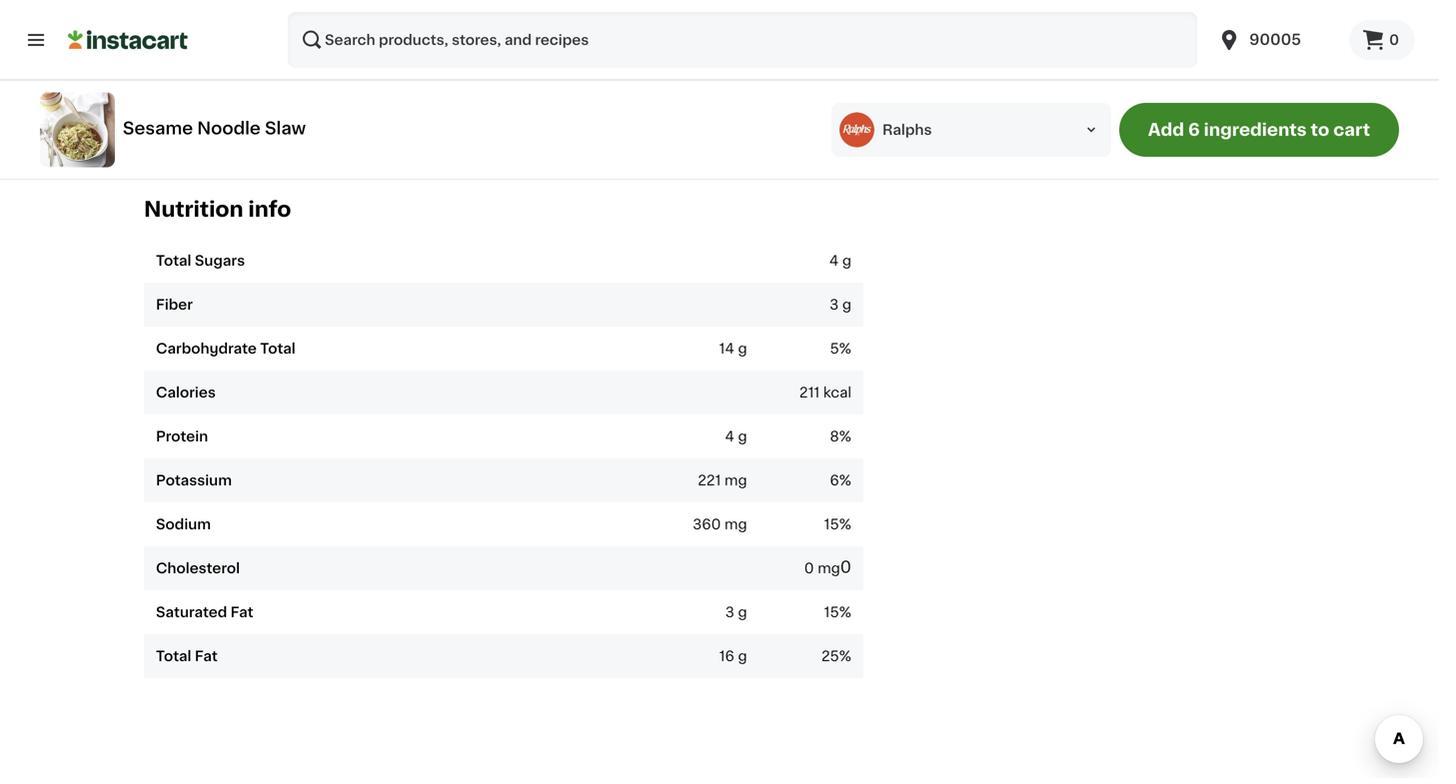 Task type: describe. For each thing, give the bounding box(es) containing it.
0 mg 0
[[805, 560, 852, 576]]

shallow
[[194, 20, 247, 34]]

small
[[1113, 20, 1149, 34]]

sugar
[[471, 96, 511, 110]]

30
[[770, 96, 789, 110]]

oil,
[[557, 76, 577, 90]]

sesame noodle slaw
[[123, 120, 306, 137]]

noodles
[[1022, 20, 1079, 34]]

hours.
[[923, 96, 967, 110]]

dressing;
[[802, 76, 866, 90]]

4 inside add dressing; toss gently to coat. cover and chill in the refrigerator for 30 minutes or up to 4 hours.
[[910, 96, 920, 110]]

minutes inside add dressing; toss gently to coat. cover and chill in the refrigerator for 30 minutes or up to 4 hours.
[[792, 96, 849, 110]]

ingredients
[[1204, 121, 1307, 138]]

to inside preheat oven to 300°f. spread almonds and sesame seeds in a shallow baking pan. bake about 10 minutes or until toasted, stirring once; cool.
[[290, 0, 305, 14]]

add for add 6 ingredients to cart
[[1149, 121, 1185, 138]]

up
[[871, 96, 889, 110]]

noodles,
[[408, 96, 468, 110]]

300°f.
[[308, 0, 355, 14]]

calories
[[156, 386, 216, 400]]

almonds
[[412, 0, 473, 14]]

15 % for mg
[[825, 518, 852, 532]]

taste),
[[1127, 0, 1171, 14]]

bowl
[[837, 0, 870, 14]]

preheat
[[194, 0, 249, 14]]

nutrition
[[144, 199, 243, 220]]

to inside button
[[1311, 121, 1330, 138]]

toasted,
[[549, 20, 607, 34]]

0 button
[[1350, 20, 1416, 60]]

5 %
[[830, 342, 852, 356]]

sesame
[[123, 120, 193, 137]]

8
[[830, 430, 840, 444]]

oven
[[252, 0, 287, 14]]

% for 16 g
[[840, 650, 852, 664]]

top
[[443, 76, 467, 90]]

chill
[[1084, 76, 1113, 90]]

onions
[[1052, 0, 1100, 14]]

in
[[770, 0, 783, 14]]

for inside add dressing; toss gently to coat. cover and chill in the refrigerator for 30 minutes or up to 4 hours.
[[1242, 76, 1262, 90]]

fiber
[[156, 298, 193, 312]]

% for 14 g
[[840, 342, 852, 356]]

2
[[156, 82, 164, 96]]

cover inside add dressing; toss gently to coat. cover and chill in the refrigerator for 30 minutes or up to 4 hours.
[[1009, 76, 1051, 90]]

cabbage,
[[939, 0, 1005, 14]]

instacart logo image
[[68, 28, 188, 52]]

16 g
[[720, 650, 747, 664]]

a inside meanwhile, for dressing, in a screw-top jar combine oil, vinegar, soy sauce, seasoning packet from noodles, sugar and black pepper. cover and shake well.
[[384, 76, 392, 90]]

cholesterol
[[156, 562, 240, 576]]

and inside in a large bowl combine cabbage, green onions (to taste), raisins (if desired) and almond mixture. break noodles into small pieces. sprinkle onto salad.
[[832, 20, 858, 34]]

and down sauce,
[[194, 116, 220, 130]]

cover inside meanwhile, for dressing, in a screw-top jar combine oil, vinegar, soy sauce, seasoning packet from noodles, sugar and black pepper. cover and shake well.
[[643, 96, 685, 110]]

meanwhile, for dressing, in a screw-top jar combine oil, vinegar, soy sauce, seasoning packet from noodles, sugar and black pepper. cover and shake well.
[[194, 76, 685, 130]]

4 up 5
[[830, 254, 839, 268]]

salad.
[[866, 40, 907, 54]]

% for 4 g
[[840, 430, 852, 444]]

dressing,
[[300, 76, 364, 90]]

screw-
[[395, 76, 443, 90]]

fat for saturated fat
[[231, 606, 253, 620]]

5
[[830, 342, 840, 356]]

g for 15 %
[[738, 606, 747, 620]]

potassium
[[156, 474, 232, 488]]

6 %
[[830, 474, 852, 488]]

25
[[822, 650, 840, 664]]

into
[[1082, 20, 1109, 34]]

combine inside meanwhile, for dressing, in a screw-top jar combine oil, vinegar, soy sauce, seasoning packet from noodles, sugar and black pepper. cover and shake well.
[[492, 76, 553, 90]]

add 6 ingredients to cart
[[1149, 121, 1371, 138]]

0 vertical spatial 3
[[731, 6, 740, 20]]

once;
[[194, 40, 233, 54]]

green
[[1008, 0, 1049, 14]]

8 %
[[830, 430, 852, 444]]

ralphs
[[883, 123, 932, 137]]

and left black
[[514, 96, 541, 110]]

soy
[[639, 76, 664, 90]]

16
[[720, 650, 735, 664]]

total sugars
[[156, 254, 245, 268]]

211 kcal
[[800, 386, 852, 400]]

4 up 221 mg at the bottom of the page
[[725, 430, 735, 444]]

g for 8 %
[[738, 430, 747, 444]]

15 for 360 mg
[[825, 518, 840, 532]]

packet
[[319, 96, 367, 110]]

add dressing; toss gently to coat. cover and chill in the refrigerator for 30 minutes or up to 4 hours.
[[770, 76, 1262, 110]]

slaw
[[265, 120, 306, 137]]

large
[[798, 0, 833, 14]]

4 left 30
[[731, 82, 741, 96]]

14 g
[[720, 342, 747, 356]]

well.
[[269, 116, 300, 130]]

4 g for protein
[[725, 430, 747, 444]]

360 mg
[[693, 518, 747, 532]]

seasoning
[[243, 96, 316, 110]]

minutes inside preheat oven to 300°f. spread almonds and sesame seeds in a shallow baking pan. bake about 10 minutes or until toasted, stirring once; cool.
[[436, 20, 493, 34]]

for inside meanwhile, for dressing, in a screw-top jar combine oil, vinegar, soy sauce, seasoning packet from noodles, sugar and black pepper. cover and shake well.
[[277, 76, 296, 90]]

0 for 0 mg 0
[[805, 562, 814, 576]]

15 for 3 g
[[825, 606, 840, 620]]

saturated fat
[[156, 606, 253, 620]]

cool.
[[236, 40, 271, 54]]

Search field
[[288, 12, 1198, 68]]

total for total fat
[[156, 650, 191, 664]]

pepper.
[[585, 96, 639, 110]]

14
[[720, 342, 735, 356]]

add for add dressing; toss gently to coat. cover and chill in the refrigerator for 30 minutes or up to 4 hours.
[[770, 76, 798, 90]]

(to
[[1103, 0, 1123, 14]]

preheat oven to 300°f. spread almonds and sesame seeds in a shallow baking pan. bake about 10 minutes or until toasted, stirring once; cool.
[[194, 0, 659, 54]]



Task type: locate. For each thing, give the bounding box(es) containing it.
2 15 % from the top
[[825, 606, 852, 620]]

meanwhile,
[[194, 76, 273, 90]]

3 g
[[830, 298, 852, 312], [726, 606, 747, 620]]

add up 30
[[770, 76, 798, 90]]

1 horizontal spatial or
[[853, 96, 867, 110]]

combine inside in a large bowl combine cabbage, green onions (to taste), raisins (if desired) and almond mixture. break noodles into small pieces. sprinkle onto salad.
[[874, 0, 936, 14]]

fat down saturated fat
[[195, 650, 218, 664]]

1 horizontal spatial 4 g
[[830, 254, 852, 268]]

fat
[[231, 606, 253, 620], [195, 650, 218, 664]]

ralphs image
[[840, 112, 875, 147]]

3 up 5
[[830, 298, 839, 312]]

in inside add dressing; toss gently to coat. cover and chill in the refrigerator for 30 minutes or up to 4 hours.
[[1116, 76, 1129, 90]]

1 horizontal spatial 6
[[1189, 121, 1200, 138]]

0 vertical spatial combine
[[874, 0, 936, 14]]

1 vertical spatial 4 g
[[725, 430, 747, 444]]

baking
[[250, 20, 297, 34]]

fat right saturated
[[231, 606, 253, 620]]

sodium
[[156, 518, 211, 532]]

carbohydrate
[[156, 342, 257, 356]]

0 horizontal spatial for
[[277, 76, 296, 90]]

1 vertical spatial minutes
[[792, 96, 849, 110]]

4 g
[[830, 254, 852, 268], [725, 430, 747, 444]]

minutes
[[436, 20, 493, 34], [792, 96, 849, 110]]

2 15 from the top
[[825, 606, 840, 620]]

total down saturated
[[156, 650, 191, 664]]

total right the carbohydrate
[[260, 342, 296, 356]]

0 horizontal spatial a
[[384, 76, 392, 90]]

0 horizontal spatial fat
[[195, 650, 218, 664]]

15 % down 6 %
[[825, 518, 852, 532]]

combine up the almond
[[874, 0, 936, 14]]

noodle
[[197, 120, 261, 137]]

0 horizontal spatial add
[[770, 76, 798, 90]]

toss
[[870, 76, 900, 90]]

0 horizontal spatial combine
[[492, 76, 553, 90]]

3 % from the top
[[840, 474, 852, 488]]

cover
[[1009, 76, 1051, 90], [643, 96, 685, 110]]

0 horizontal spatial 0
[[805, 562, 814, 576]]

seeds
[[565, 0, 607, 14]]

1 horizontal spatial in
[[611, 0, 623, 14]]

a
[[627, 0, 635, 14], [786, 0, 795, 14], [384, 76, 392, 90]]

or left until
[[497, 20, 511, 34]]

2 for from the left
[[1242, 76, 1262, 90]]

3 for saturated fat
[[726, 606, 735, 620]]

pan.
[[301, 20, 331, 34]]

3 left the in
[[731, 6, 740, 20]]

almond
[[862, 20, 914, 34]]

0 vertical spatial 15 %
[[825, 518, 852, 532]]

1 horizontal spatial cover
[[1009, 76, 1051, 90]]

for
[[277, 76, 296, 90], [1242, 76, 1262, 90]]

add inside add dressing; toss gently to coat. cover and chill in the refrigerator for 30 minutes or up to 4 hours.
[[770, 76, 798, 90]]

mg up 25
[[818, 562, 841, 576]]

1 horizontal spatial 0
[[841, 560, 852, 576]]

0 vertical spatial 4 g
[[830, 254, 852, 268]]

2 horizontal spatial 0
[[1390, 33, 1400, 47]]

6
[[1189, 121, 1200, 138], [830, 474, 840, 488]]

mixture.
[[918, 20, 975, 34]]

saturated
[[156, 606, 227, 620]]

1 % from the top
[[840, 342, 852, 356]]

% for 3 g
[[840, 606, 852, 620]]

1 vertical spatial 3
[[830, 298, 839, 312]]

1 vertical spatial 15
[[825, 606, 840, 620]]

break
[[979, 20, 1019, 34]]

90005 button
[[1206, 12, 1350, 68], [1218, 12, 1338, 68]]

cart
[[1334, 121, 1371, 138]]

0 vertical spatial 6
[[1189, 121, 1200, 138]]

0 horizontal spatial 6
[[830, 474, 840, 488]]

1 15 % from the top
[[825, 518, 852, 532]]

refrigerator
[[1159, 76, 1239, 90]]

% up '25 %'
[[840, 606, 852, 620]]

from
[[371, 96, 404, 110]]

or left up
[[853, 96, 867, 110]]

in for add dressing; toss gently to coat. cover and chill in the refrigerator for 30 minutes or up to 4 hours.
[[1116, 76, 1129, 90]]

None search field
[[288, 12, 1198, 68]]

% down 6 %
[[840, 518, 852, 532]]

0 vertical spatial 3 g
[[830, 298, 852, 312]]

0 vertical spatial fat
[[231, 606, 253, 620]]

mg right 221
[[725, 474, 747, 488]]

a up stirring on the top
[[627, 0, 635, 14]]

1 horizontal spatial fat
[[231, 606, 253, 620]]

3 g for saturated fat
[[726, 606, 747, 620]]

add 6 ingredients to cart button
[[1120, 103, 1400, 157]]

cover right coat.
[[1009, 76, 1051, 90]]

to up hours.
[[952, 76, 966, 90]]

1 vertical spatial 3 g
[[726, 606, 747, 620]]

0 inside button
[[1390, 33, 1400, 47]]

1 vertical spatial add
[[1149, 121, 1185, 138]]

add inside button
[[1149, 121, 1185, 138]]

15 % up '25 %'
[[825, 606, 852, 620]]

25 %
[[822, 650, 852, 664]]

fat for total fat
[[195, 650, 218, 664]]

0
[[1390, 33, 1400, 47], [841, 560, 852, 576], [805, 562, 814, 576]]

4 g for total sugars
[[830, 254, 852, 268]]

spread
[[359, 0, 409, 14]]

0 vertical spatial total
[[156, 254, 191, 268]]

1 horizontal spatial minutes
[[792, 96, 849, 110]]

shake
[[224, 116, 265, 130]]

1 horizontal spatial a
[[627, 0, 635, 14]]

a up the from
[[384, 76, 392, 90]]

and up onto
[[832, 20, 858, 34]]

g for 5 %
[[738, 342, 747, 356]]

0 horizontal spatial in
[[368, 76, 380, 90]]

2 horizontal spatial a
[[786, 0, 795, 14]]

add down the
[[1149, 121, 1185, 138]]

to up the pan.
[[290, 0, 305, 14]]

0 horizontal spatial minutes
[[436, 20, 493, 34]]

0 vertical spatial or
[[497, 20, 511, 34]]

cover down soy
[[643, 96, 685, 110]]

combine up 'sugar'
[[492, 76, 553, 90]]

6 inside button
[[1189, 121, 1200, 138]]

total up fiber
[[156, 254, 191, 268]]

combine
[[874, 0, 936, 14], [492, 76, 553, 90]]

2 vertical spatial mg
[[818, 562, 841, 576]]

3 g up 5 %
[[830, 298, 852, 312]]

black
[[544, 96, 582, 110]]

mg for 360 mg
[[725, 518, 747, 532]]

10
[[417, 20, 433, 34]]

in for preheat oven to 300°f. spread almonds and sesame seeds in a shallow baking pan. bake about 10 minutes or until toasted, stirring once; cool.
[[611, 0, 623, 14]]

mg inside 0 mg 0
[[818, 562, 841, 576]]

in up the from
[[368, 76, 380, 90]]

0 horizontal spatial or
[[497, 20, 511, 34]]

% for 360 mg
[[840, 518, 852, 532]]

for up seasoning
[[277, 76, 296, 90]]

in left the
[[1116, 76, 1129, 90]]

g for 25 %
[[738, 650, 747, 664]]

2 vertical spatial total
[[156, 650, 191, 664]]

0 horizontal spatial cover
[[643, 96, 685, 110]]

4 g up 221 mg at the bottom of the page
[[725, 430, 747, 444]]

mg for 221 mg
[[725, 474, 747, 488]]

about
[[373, 20, 414, 34]]

3
[[731, 6, 740, 20], [830, 298, 839, 312], [726, 606, 735, 620]]

1 vertical spatial combine
[[492, 76, 553, 90]]

1 vertical spatial total
[[260, 342, 296, 356]]

4 g up 5 %
[[830, 254, 852, 268]]

0 vertical spatial add
[[770, 76, 798, 90]]

pieces.
[[1153, 20, 1204, 34]]

1 horizontal spatial 3 g
[[830, 298, 852, 312]]

a inside preheat oven to 300°f. spread almonds and sesame seeds in a shallow baking pan. bake about 10 minutes or until toasted, stirring once; cool.
[[627, 0, 635, 14]]

1 for from the left
[[277, 76, 296, 90]]

1 vertical spatial or
[[853, 96, 867, 110]]

1 15 from the top
[[825, 518, 840, 532]]

onto
[[830, 40, 862, 54]]

sugars
[[195, 254, 245, 268]]

carbohydrate total
[[156, 342, 296, 356]]

3 g for fiber
[[830, 298, 852, 312]]

4 % from the top
[[840, 518, 852, 532]]

info
[[248, 199, 291, 220]]

% down 0 mg 0 on the bottom right of page
[[840, 650, 852, 664]]

6 down refrigerator
[[1189, 121, 1200, 138]]

3 g up 16 g
[[726, 606, 747, 620]]

0 vertical spatial cover
[[1009, 76, 1051, 90]]

to left cart
[[1311, 121, 1330, 138]]

kcal
[[824, 386, 852, 400]]

0 inside 0 mg 0
[[805, 562, 814, 576]]

2 90005 button from the left
[[1218, 12, 1338, 68]]

mg for 0 mg 0
[[818, 562, 841, 576]]

15 up 25
[[825, 606, 840, 620]]

total for total sugars
[[156, 254, 191, 268]]

stirring
[[610, 20, 659, 34]]

2 % from the top
[[840, 430, 852, 444]]

1 vertical spatial fat
[[195, 650, 218, 664]]

minutes down dressing;
[[792, 96, 849, 110]]

and inside preheat oven to 300°f. spread almonds and sesame seeds in a shallow baking pan. bake about 10 minutes or until toasted, stirring once; cool.
[[476, 0, 503, 14]]

sprinkle
[[770, 40, 826, 54]]

for up 'ingredients'
[[1242, 76, 1262, 90]]

15 % for g
[[825, 606, 852, 620]]

or inside add dressing; toss gently to coat. cover and chill in the refrigerator for 30 minutes or up to 4 hours.
[[853, 96, 867, 110]]

2 horizontal spatial in
[[1116, 76, 1129, 90]]

5 % from the top
[[840, 606, 852, 620]]

bake
[[334, 20, 369, 34]]

and left the sesame
[[476, 0, 503, 14]]

% up kcal
[[840, 342, 852, 356]]

0 for 0
[[1390, 33, 1400, 47]]

2 vertical spatial 3
[[726, 606, 735, 620]]

6 % from the top
[[840, 650, 852, 664]]

(if
[[1224, 0, 1239, 14]]

add
[[770, 76, 798, 90], [1149, 121, 1185, 138]]

0 vertical spatial mg
[[725, 474, 747, 488]]

or inside preheat oven to 300°f. spread almonds and sesame seeds in a shallow baking pan. bake about 10 minutes or until toasted, stirring once; cool.
[[497, 20, 511, 34]]

% up 6 %
[[840, 430, 852, 444]]

until
[[515, 20, 545, 34]]

1 vertical spatial cover
[[643, 96, 685, 110]]

the
[[1132, 76, 1156, 90]]

1 90005 button from the left
[[1206, 12, 1350, 68]]

1 horizontal spatial combine
[[874, 0, 936, 14]]

in inside preheat oven to 300°f. spread almonds and sesame seeds in a shallow baking pan. bake about 10 minutes or until toasted, stirring once; cool.
[[611, 0, 623, 14]]

1 horizontal spatial add
[[1149, 121, 1185, 138]]

0 vertical spatial minutes
[[436, 20, 493, 34]]

ralphs button
[[832, 103, 1112, 157]]

1 horizontal spatial for
[[1242, 76, 1262, 90]]

jar
[[471, 76, 488, 90]]

0 horizontal spatial 3 g
[[726, 606, 747, 620]]

a right the in
[[786, 0, 795, 14]]

desired)
[[770, 20, 828, 34]]

sesame
[[506, 0, 561, 14]]

in inside meanwhile, for dressing, in a screw-top jar combine oil, vinegar, soy sauce, seasoning packet from noodles, sugar and black pepper. cover and shake well.
[[368, 76, 380, 90]]

3 up 16 on the bottom of page
[[726, 606, 735, 620]]

gently
[[903, 76, 948, 90]]

4 down gently
[[910, 96, 920, 110]]

and left chill
[[1054, 76, 1081, 90]]

and inside add dressing; toss gently to coat. cover and chill in the refrigerator for 30 minutes or up to 4 hours.
[[1054, 76, 1081, 90]]

mg right the 360 at the bottom of the page
[[725, 518, 747, 532]]

minutes down almonds
[[436, 20, 493, 34]]

coat.
[[970, 76, 1005, 90]]

total
[[156, 254, 191, 268], [260, 342, 296, 356], [156, 650, 191, 664]]

in
[[611, 0, 623, 14], [368, 76, 380, 90], [1116, 76, 1129, 90]]

3 for fiber
[[830, 298, 839, 312]]

to right up
[[892, 96, 907, 110]]

0 horizontal spatial 4 g
[[725, 430, 747, 444]]

protein
[[156, 430, 208, 444]]

in up stirring on the top
[[611, 0, 623, 14]]

raisins
[[1175, 0, 1220, 14]]

1 vertical spatial 15 %
[[825, 606, 852, 620]]

211
[[800, 386, 820, 400]]

1 vertical spatial mg
[[725, 518, 747, 532]]

vinegar,
[[580, 76, 635, 90]]

6 down 8 at bottom right
[[830, 474, 840, 488]]

360
[[693, 518, 721, 532]]

0 vertical spatial 15
[[825, 518, 840, 532]]

a inside in a large bowl combine cabbage, green onions (to taste), raisins (if desired) and almond mixture. break noodles into small pieces. sprinkle onto salad.
[[786, 0, 795, 14]]

15 %
[[825, 518, 852, 532], [825, 606, 852, 620]]

nutrition info
[[144, 199, 291, 220]]

% down the 8 %
[[840, 474, 852, 488]]

% for 221 mg
[[840, 474, 852, 488]]

1 vertical spatial 6
[[830, 474, 840, 488]]

total fat
[[156, 650, 218, 664]]

g
[[843, 254, 852, 268], [843, 298, 852, 312], [738, 342, 747, 356], [738, 430, 747, 444], [738, 606, 747, 620], [738, 650, 747, 664]]

15 up 0 mg 0 on the bottom right of page
[[825, 518, 840, 532]]



Task type: vqa. For each thing, say whether or not it's contained in the screenshot.
'Carbohydrate'
yes



